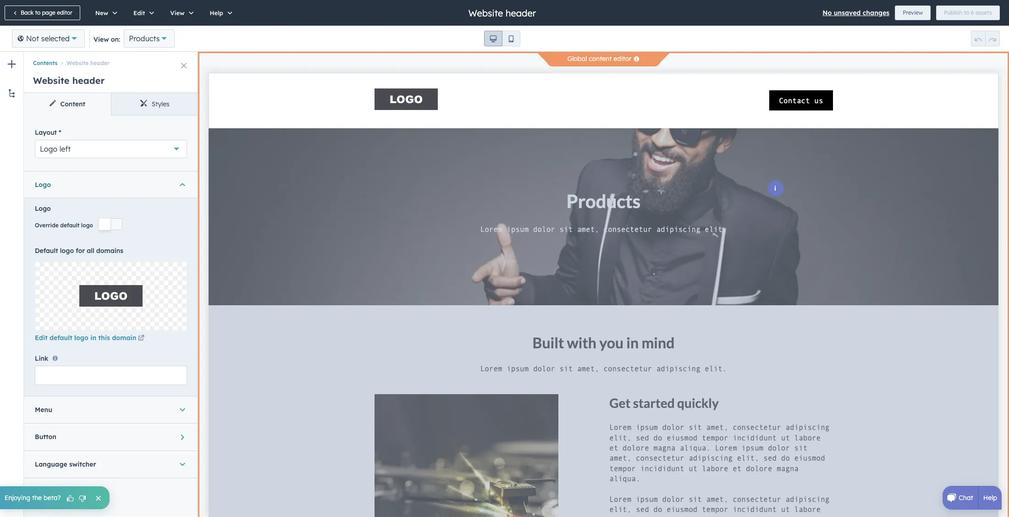 Task type: vqa. For each thing, say whether or not it's contained in the screenshot.
'of' for times
no



Task type: describe. For each thing, give the bounding box(es) containing it.
logo left
[[40, 145, 71, 154]]

new button
[[86, 0, 124, 26]]

2 vertical spatial website header
[[33, 75, 105, 86]]

enjoying
[[5, 494, 30, 502]]

not
[[26, 34, 39, 43]]

help button
[[200, 0, 239, 26]]

link opens in a new window image
[[138, 335, 144, 342]]

for
[[76, 246, 85, 255]]

layout
[[35, 129, 57, 137]]

styles
[[152, 100, 170, 108]]

navigation containing contents
[[24, 52, 198, 68]]

logo for edit default logo in this domain
[[74, 334, 88, 342]]

view button
[[161, 0, 200, 26]]

on:
[[111, 35, 120, 44]]

no unsaved changes
[[823, 9, 890, 17]]

view for view on:
[[94, 35, 109, 44]]

enjoying the beta?
[[5, 494, 61, 502]]

domains
[[96, 246, 123, 255]]

products button
[[124, 29, 175, 48]]

back
[[21, 9, 34, 16]]

button
[[35, 433, 56, 441]]

in
[[90, 334, 96, 342]]

caret image for logo
[[180, 180, 185, 189]]

override default logo
[[35, 222, 93, 229]]

logo for override default logo
[[81, 222, 93, 229]]

0 vertical spatial header
[[506, 7, 536, 19]]

preview
[[903, 9, 923, 16]]

content
[[589, 55, 612, 63]]

default for override
[[60, 222, 79, 229]]

caret image for language switcher
[[180, 460, 185, 469]]

group containing publish to
[[936, 6, 1000, 20]]

caret image
[[180, 405, 185, 414]]

1 vertical spatial header
[[90, 60, 110, 67]]

new
[[95, 9, 108, 17]]

no
[[823, 9, 832, 17]]

1 vertical spatial logo
[[60, 246, 74, 255]]

0 vertical spatial website header
[[468, 7, 536, 19]]

beta?
[[44, 494, 61, 502]]

thumbsdown image
[[78, 494, 86, 503]]

1 vertical spatial help
[[983, 494, 997, 502]]

link opens in a new window image
[[138, 335, 144, 342]]

view for view
[[170, 9, 185, 17]]

help inside button
[[210, 9, 223, 17]]

logo left button
[[35, 140, 187, 158]]

the
[[32, 494, 42, 502]]

edit button
[[124, 0, 161, 26]]

logo button
[[35, 172, 187, 198]]

6
[[971, 9, 974, 16]]

domain
[[112, 334, 136, 342]]

to for publish
[[964, 9, 969, 16]]

changes
[[863, 9, 890, 17]]

1 vertical spatial editor
[[614, 55, 631, 63]]

preview button
[[895, 6, 931, 20]]

close image
[[181, 63, 187, 68]]

all
[[87, 246, 94, 255]]

left
[[59, 145, 71, 154]]

publish to 6 assets
[[944, 9, 992, 16]]

2 vertical spatial logo
[[35, 204, 51, 213]]

tab list containing content
[[24, 93, 198, 116]]

view on:
[[94, 35, 120, 44]]

menu
[[35, 406, 52, 414]]



Task type: locate. For each thing, give the bounding box(es) containing it.
logo down logo left
[[35, 181, 51, 189]]

view right edit button at the top
[[170, 9, 185, 17]]

logo inside popup button
[[40, 145, 57, 154]]

edit up link
[[35, 334, 48, 342]]

help right view button
[[210, 9, 223, 17]]

back to page editor button
[[5, 6, 80, 20]]

1 vertical spatial website
[[67, 60, 89, 67]]

edit inside button
[[133, 9, 145, 17]]

0 horizontal spatial help
[[210, 9, 223, 17]]

view
[[170, 9, 185, 17], [94, 35, 109, 44]]

logo
[[40, 145, 57, 154], [35, 181, 51, 189], [35, 204, 51, 213]]

1 vertical spatial logo
[[35, 181, 51, 189]]

default
[[35, 246, 58, 255]]

2 to from the left
[[964, 9, 969, 16]]

logo left left
[[40, 145, 57, 154]]

logo up all
[[81, 222, 93, 229]]

1 vertical spatial caret image
[[178, 435, 187, 440]]

1 to from the left
[[35, 9, 40, 16]]

edit default logo in this domain link
[[35, 334, 146, 342]]

language
[[35, 460, 67, 469]]

language switcher button
[[35, 451, 187, 478]]

group
[[936, 6, 1000, 20], [484, 31, 520, 46], [971, 31, 1000, 46]]

language switcher
[[35, 460, 96, 469]]

edit up products
[[133, 9, 145, 17]]

not selected
[[26, 34, 70, 43]]

logo up override
[[35, 204, 51, 213]]

0 vertical spatial help
[[210, 9, 223, 17]]

selected
[[41, 34, 70, 43]]

global content editor
[[567, 55, 631, 63]]

0 vertical spatial logo
[[81, 222, 93, 229]]

content
[[60, 100, 85, 108]]

this
[[98, 334, 110, 342]]

edit for edit default logo in this domain
[[35, 334, 48, 342]]

override
[[35, 222, 59, 229]]

to right the back
[[35, 9, 40, 16]]

view left 'on:' at the top of page
[[94, 35, 109, 44]]

0 vertical spatial edit
[[133, 9, 145, 17]]

default for edit
[[50, 334, 72, 342]]

not selected button
[[12, 29, 85, 48]]

help
[[210, 9, 223, 17], [983, 494, 997, 502]]

menu button
[[35, 397, 187, 423]]

to for back
[[35, 9, 40, 16]]

default left in
[[50, 334, 72, 342]]

0 vertical spatial view
[[170, 9, 185, 17]]

to inside group
[[964, 9, 969, 16]]

products
[[129, 34, 160, 43]]

1 horizontal spatial to
[[964, 9, 969, 16]]

1 vertical spatial default
[[50, 334, 72, 342]]

1 vertical spatial website header
[[67, 60, 110, 67]]

link
[[35, 354, 48, 363]]

global
[[567, 55, 587, 63]]

editor right the page
[[57, 9, 72, 16]]

2 vertical spatial header
[[72, 75, 105, 86]]

2 vertical spatial logo
[[74, 334, 88, 342]]

editor inside button
[[57, 9, 72, 16]]

1 horizontal spatial help
[[983, 494, 997, 502]]

contents button
[[33, 60, 57, 67]]

to left 6
[[964, 9, 969, 16]]

default logo for all domains
[[35, 246, 123, 255]]

edit for edit
[[133, 9, 145, 17]]

caret image inside the language switcher dropdown button
[[180, 460, 185, 469]]

1 horizontal spatial view
[[170, 9, 185, 17]]

caret image inside logo dropdown button
[[180, 180, 185, 189]]

2 vertical spatial caret image
[[180, 460, 185, 469]]

edit default logo in this domain
[[35, 334, 136, 342]]

page
[[42, 9, 55, 16]]

0 horizontal spatial view
[[94, 35, 109, 44]]

logo
[[81, 222, 93, 229], [60, 246, 74, 255], [74, 334, 88, 342]]

1 vertical spatial view
[[94, 35, 109, 44]]

assets
[[976, 9, 992, 16]]

0 vertical spatial editor
[[57, 9, 72, 16]]

2 vertical spatial website
[[33, 75, 69, 86]]

enjoying the beta? button
[[0, 486, 109, 509]]

help right chat
[[983, 494, 997, 502]]

1 horizontal spatial edit
[[133, 9, 145, 17]]

0 vertical spatial website
[[468, 7, 503, 19]]

caret image for button
[[178, 435, 187, 440]]

0 horizontal spatial to
[[35, 9, 40, 16]]

to inside back to page editor button
[[35, 9, 40, 16]]

editor
[[57, 9, 72, 16], [614, 55, 631, 63]]

default right override
[[60, 222, 79, 229]]

0 horizontal spatial editor
[[57, 9, 72, 16]]

website header
[[468, 7, 536, 19], [67, 60, 110, 67], [33, 75, 105, 86]]

to
[[35, 9, 40, 16], [964, 9, 969, 16]]

navigation
[[24, 52, 198, 68]]

styles link
[[111, 93, 198, 115]]

contents
[[33, 60, 57, 67]]

header
[[506, 7, 536, 19], [90, 60, 110, 67], [72, 75, 105, 86]]

thumbsup image
[[66, 494, 75, 503]]

switcher
[[69, 460, 96, 469]]

chat
[[959, 494, 973, 502]]

editor right content
[[614, 55, 631, 63]]

back to page editor
[[21, 9, 72, 16]]

0 vertical spatial logo
[[40, 145, 57, 154]]

default
[[60, 222, 79, 229], [50, 334, 72, 342]]

1 horizontal spatial editor
[[614, 55, 631, 63]]

None text field
[[35, 366, 187, 385]]

no unsaved changes button
[[823, 7, 890, 18], [823, 7, 890, 18]]

logo left in
[[74, 334, 88, 342]]

content link
[[24, 93, 111, 115]]

edit
[[133, 9, 145, 17], [35, 334, 48, 342]]

logo left the for
[[60, 246, 74, 255]]

unsaved
[[834, 9, 861, 17]]

view inside button
[[170, 9, 185, 17]]

0 vertical spatial caret image
[[180, 180, 185, 189]]

0 vertical spatial default
[[60, 222, 79, 229]]

0 horizontal spatial edit
[[35, 334, 48, 342]]

website
[[468, 7, 503, 19], [67, 60, 89, 67], [33, 75, 69, 86]]

caret image
[[180, 180, 185, 189], [178, 435, 187, 440], [180, 460, 185, 469]]

1 vertical spatial edit
[[35, 334, 48, 342]]

website header button
[[57, 60, 110, 67]]

publish
[[944, 9, 962, 16]]

logo inside dropdown button
[[35, 181, 51, 189]]

tab list
[[24, 93, 198, 116]]



